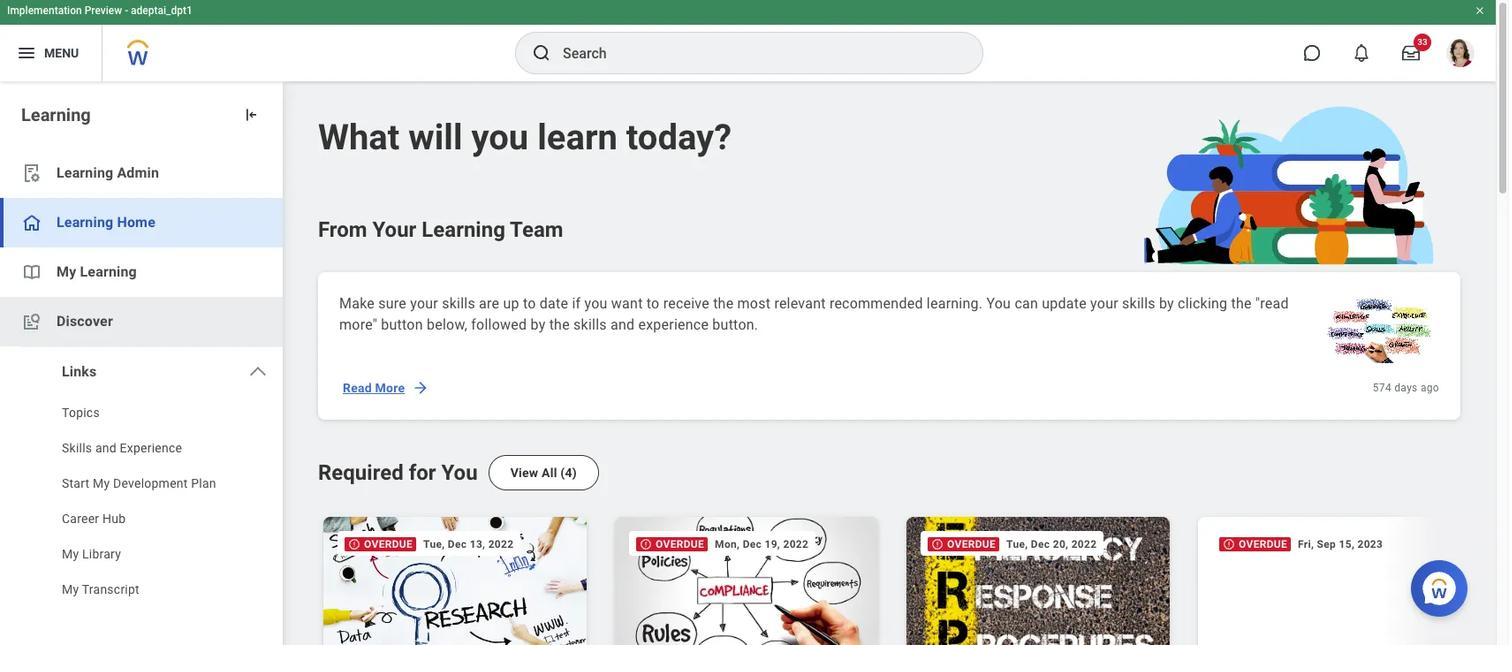 Task type: locate. For each thing, give the bounding box(es) containing it.
list for required for you
[[318, 512, 1482, 645]]

dec for 13,
[[448, 538, 467, 551]]

exclamation circle image
[[348, 538, 361, 551], [640, 538, 652, 551], [931, 538, 944, 551], [1223, 538, 1236, 551]]

menu
[[44, 46, 79, 60]]

learning for learning
[[21, 104, 91, 125]]

your right update
[[1091, 295, 1119, 312]]

the down "date"
[[549, 316, 570, 333]]

the
[[713, 295, 734, 312], [1232, 295, 1252, 312], [549, 316, 570, 333]]

relevant
[[775, 295, 826, 312]]

tue, for tue, dec 13, 2022
[[423, 538, 445, 551]]

from your learning team
[[318, 217, 563, 242]]

learning for learning home
[[57, 214, 113, 231]]

read more
[[343, 381, 405, 395]]

2 horizontal spatial skills
[[1122, 295, 1156, 312]]

sep
[[1317, 538, 1336, 551]]

my for my library
[[62, 547, 79, 561]]

close environment banner image
[[1475, 5, 1486, 16]]

ago
[[1421, 382, 1440, 394]]

skills
[[442, 295, 475, 312], [1122, 295, 1156, 312], [574, 316, 607, 333]]

1 exclamation circle image from the left
[[348, 538, 361, 551]]

my inside my library link
[[62, 547, 79, 561]]

1 vertical spatial by
[[531, 316, 546, 333]]

2 dec from the left
[[743, 538, 762, 551]]

tue, left the 20,
[[1007, 538, 1028, 551]]

1 to from the left
[[523, 295, 536, 312]]

0 horizontal spatial 2022
[[488, 538, 514, 551]]

1 your from the left
[[410, 295, 438, 312]]

overdue left tue, dec 20, 2022
[[947, 538, 996, 551]]

2 your from the left
[[1091, 295, 1119, 312]]

and down want
[[611, 316, 635, 333]]

list containing topics
[[0, 397, 283, 609]]

skills left clicking
[[1122, 295, 1156, 312]]

tue, left the 13,
[[423, 538, 445, 551]]

learn
[[538, 117, 618, 158]]

574 days ago
[[1373, 382, 1440, 394]]

start
[[62, 476, 90, 490]]

overdue for mon, dec 19, 2022
[[656, 538, 704, 551]]

2022 for mon, dec 19, 2022
[[783, 538, 809, 551]]

and right skills
[[95, 441, 117, 455]]

my library link
[[0, 538, 283, 574]]

from
[[318, 217, 367, 242]]

what
[[318, 117, 400, 158]]

learning left admin
[[57, 164, 113, 181]]

overdue left fri,
[[1239, 538, 1288, 551]]

to right up
[[523, 295, 536, 312]]

2 horizontal spatial the
[[1232, 295, 1252, 312]]

13,
[[470, 538, 485, 551]]

home
[[117, 214, 156, 231]]

2022
[[488, 538, 514, 551], [783, 538, 809, 551], [1072, 538, 1097, 551]]

experience
[[120, 441, 182, 455]]

my library
[[62, 547, 121, 561]]

2 horizontal spatial dec
[[1031, 538, 1050, 551]]

1 dec from the left
[[448, 538, 467, 551]]

my right start on the bottom left of page
[[93, 476, 110, 490]]

1 horizontal spatial tue,
[[1007, 538, 1028, 551]]

and inside make sure your skills are up to date if you want to receive the most relevant recommended learning. you can update your skills by clicking the "read more" button below, followed by the skills and experience button.
[[611, 316, 635, 333]]

exclamation circle image for tue, dec 20, 2022
[[931, 538, 944, 551]]

plan
[[191, 476, 216, 490]]

book open image
[[21, 262, 42, 283]]

you
[[471, 117, 529, 158], [585, 295, 608, 312]]

1 horizontal spatial you
[[987, 295, 1011, 312]]

the left "read
[[1232, 295, 1252, 312]]

0 vertical spatial by
[[1159, 295, 1174, 312]]

2 horizontal spatial 2022
[[1072, 538, 1097, 551]]

1 horizontal spatial you
[[585, 295, 608, 312]]

justify image
[[16, 42, 37, 64]]

what will you learn today?
[[318, 117, 732, 158]]

skills and experience link
[[0, 432, 283, 468]]

2022 right the 13,
[[488, 538, 514, 551]]

my for my transcript
[[62, 582, 79, 597]]

by left clicking
[[1159, 295, 1174, 312]]

overdue for tue, dec 20, 2022
[[947, 538, 996, 551]]

0 horizontal spatial the
[[549, 316, 570, 333]]

2 2022 from the left
[[783, 538, 809, 551]]

dec left the 20,
[[1031, 538, 1050, 551]]

list containing learning admin
[[0, 148, 283, 609]]

Search Workday  search field
[[563, 34, 947, 72]]

0 horizontal spatial dec
[[448, 538, 467, 551]]

more
[[375, 381, 405, 395]]

4 exclamation circle image from the left
[[1223, 538, 1236, 551]]

1 horizontal spatial dec
[[743, 538, 762, 551]]

notifications large image
[[1353, 44, 1371, 62]]

0 horizontal spatial and
[[95, 441, 117, 455]]

dec for 20,
[[1031, 538, 1050, 551]]

1 horizontal spatial your
[[1091, 295, 1119, 312]]

0 horizontal spatial your
[[410, 295, 438, 312]]

learning home
[[57, 214, 156, 231]]

2022 right the 20,
[[1072, 538, 1097, 551]]

required for you
[[318, 460, 478, 485]]

adeptai_dpt1
[[131, 4, 193, 17]]

for
[[409, 460, 436, 485]]

you left can
[[987, 295, 1011, 312]]

exclamation circle image for fri, sep 15, 2023
[[1223, 538, 1236, 551]]

date
[[540, 295, 568, 312]]

you right for
[[441, 460, 478, 485]]

2 tue, from the left
[[1007, 538, 1028, 551]]

you inside make sure your skills are up to date if you want to receive the most relevant recommended learning. you can update your skills by clicking the "read more" button below, followed by the skills and experience button.
[[987, 295, 1011, 312]]

to
[[523, 295, 536, 312], [647, 295, 660, 312]]

skills g1d7b27a60_1920.jpg image
[[1319, 293, 1440, 363]]

list containing tue, dec 13, 2022
[[318, 512, 1482, 645]]

topics link
[[0, 397, 283, 432]]

0 horizontal spatial you
[[441, 460, 478, 485]]

you right if
[[585, 295, 608, 312]]

3 exclamation circle image from the left
[[931, 538, 944, 551]]

update
[[1042, 295, 1087, 312]]

overdue left the mon,
[[656, 538, 704, 551]]

skills down if
[[574, 316, 607, 333]]

my transcript link
[[0, 574, 283, 609]]

menu button
[[0, 25, 102, 81]]

admin
[[117, 164, 159, 181]]

0 horizontal spatial you
[[471, 117, 529, 158]]

learning down menu dropdown button
[[21, 104, 91, 125]]

3 2022 from the left
[[1072, 538, 1097, 551]]

3 overdue from the left
[[947, 538, 996, 551]]

hub
[[103, 512, 126, 526]]

1 2022 from the left
[[488, 538, 514, 551]]

1 tue, from the left
[[423, 538, 445, 551]]

preview
[[85, 4, 122, 17]]

your
[[410, 295, 438, 312], [1091, 295, 1119, 312]]

my inside the start my development plan link
[[93, 476, 110, 490]]

my inside my transcript link
[[62, 582, 79, 597]]

to right want
[[647, 295, 660, 312]]

learning.
[[927, 295, 983, 312]]

the up button.
[[713, 295, 734, 312]]

my left library
[[62, 547, 79, 561]]

clicking
[[1178, 295, 1228, 312]]

fri,
[[1298, 538, 1314, 551]]

20,
[[1053, 538, 1069, 551]]

0 horizontal spatial by
[[531, 316, 546, 333]]

1 horizontal spatial to
[[647, 295, 660, 312]]

by down "date"
[[531, 316, 546, 333]]

my left transcript
[[62, 582, 79, 597]]

2 overdue from the left
[[656, 538, 704, 551]]

2 exclamation circle image from the left
[[640, 538, 652, 551]]

1 overdue from the left
[[364, 538, 413, 551]]

my right the book open icon on the top left of the page
[[57, 263, 76, 280]]

1 horizontal spatial skills
[[574, 316, 607, 333]]

overdue for tue, dec 13, 2022
[[364, 538, 413, 551]]

recommended
[[830, 295, 923, 312]]

tue,
[[423, 538, 445, 551], [1007, 538, 1028, 551]]

arrow right image
[[412, 379, 430, 397]]

2022 right 19,
[[783, 538, 809, 551]]

3 dec from the left
[[1031, 538, 1050, 551]]

1 horizontal spatial 2022
[[783, 538, 809, 551]]

topics
[[62, 406, 100, 420]]

0 horizontal spatial to
[[523, 295, 536, 312]]

dec left 19,
[[743, 538, 762, 551]]

exclamation circle image for mon, dec 19, 2022
[[640, 538, 652, 551]]

574
[[1373, 382, 1392, 394]]

your up button
[[410, 295, 438, 312]]

1 vertical spatial you
[[585, 295, 608, 312]]

0 vertical spatial you
[[987, 295, 1011, 312]]

learning up my learning
[[57, 214, 113, 231]]

make
[[339, 295, 375, 312]]

are
[[479, 295, 500, 312]]

you
[[987, 295, 1011, 312], [441, 460, 478, 485]]

my for my learning
[[57, 263, 76, 280]]

1 horizontal spatial and
[[611, 316, 635, 333]]

learning
[[21, 104, 91, 125], [57, 164, 113, 181], [57, 214, 113, 231], [422, 217, 505, 242], [80, 263, 137, 280]]

implementation preview -   adeptai_dpt1
[[7, 4, 193, 17]]

0 vertical spatial and
[[611, 316, 635, 333]]

view all (4) button
[[488, 455, 599, 490]]

my transcript
[[62, 582, 140, 597]]

list
[[0, 148, 283, 609], [0, 397, 283, 609], [318, 512, 1482, 645]]

overdue down required for you on the bottom
[[364, 538, 413, 551]]

0 horizontal spatial tue,
[[423, 538, 445, 551]]

dec left the 13,
[[448, 538, 467, 551]]

(4)
[[561, 466, 577, 480]]

you right will
[[471, 117, 529, 158]]

skills up below,
[[442, 295, 475, 312]]

2 to from the left
[[647, 295, 660, 312]]

4 overdue from the left
[[1239, 538, 1288, 551]]

my inside my learning link
[[57, 263, 76, 280]]

overdue
[[364, 538, 413, 551], [656, 538, 704, 551], [947, 538, 996, 551], [1239, 538, 1288, 551]]



Task type: describe. For each thing, give the bounding box(es) containing it.
0 vertical spatial you
[[471, 117, 529, 158]]

skills and experience
[[62, 441, 182, 455]]

emergency response procedures image
[[907, 517, 1174, 645]]

chevron up image
[[247, 361, 269, 383]]

19,
[[765, 538, 780, 551]]

sure
[[378, 295, 407, 312]]

career hub link
[[0, 503, 283, 538]]

development
[[113, 476, 188, 490]]

overdue for fri, sep 15, 2023
[[1239, 538, 1288, 551]]

-
[[125, 4, 128, 17]]

links button
[[0, 347, 283, 397]]

inbox large image
[[1403, 44, 1420, 62]]

tue, for tue, dec 20, 2022
[[1007, 538, 1028, 551]]

links
[[62, 363, 97, 380]]

required
[[318, 460, 404, 485]]

receive
[[663, 295, 710, 312]]

15,
[[1339, 538, 1355, 551]]

annual compliance image
[[615, 517, 882, 645]]

learning home link
[[0, 198, 283, 247]]

"read
[[1256, 295, 1289, 312]]

most
[[738, 295, 771, 312]]

experience
[[638, 316, 709, 333]]

career hub
[[62, 512, 126, 526]]

learning admin
[[57, 164, 159, 181]]

career
[[62, 512, 99, 526]]

transcript
[[82, 582, 140, 597]]

dec for 19,
[[743, 538, 762, 551]]

1 horizontal spatial by
[[1159, 295, 1174, 312]]

profile logan mcneil image
[[1447, 39, 1475, 71]]

you inside make sure your skills are up to date if you want to receive the most relevant recommended learning. you can update your skills by clicking the "read more" button below, followed by the skills and experience button.
[[585, 295, 608, 312]]

2022 for tue, dec 20, 2022
[[1072, 538, 1097, 551]]

0 horizontal spatial skills
[[442, 295, 475, 312]]

2023
[[1358, 538, 1383, 551]]

implementation
[[7, 4, 82, 17]]

if
[[572, 295, 581, 312]]

menu banner
[[0, 0, 1496, 81]]

mon, dec 19, 2022
[[715, 538, 809, 551]]

up
[[503, 295, 519, 312]]

discover
[[57, 313, 113, 330]]

my learning
[[57, 263, 137, 280]]

learning right your
[[422, 217, 505, 242]]

make sure your skills are up to date if you want to receive the most relevant recommended learning. you can update your skills by clicking the "read more" button below, followed by the skills and experience button.
[[339, 295, 1289, 333]]

view all (4)
[[510, 466, 577, 480]]

below,
[[427, 316, 468, 333]]

transformation import image
[[242, 106, 260, 124]]

button.
[[713, 316, 759, 333]]

learning for learning admin
[[57, 164, 113, 181]]

library
[[82, 547, 121, 561]]

exclamation circle image for tue, dec 13, 2022
[[348, 538, 361, 551]]

list for learning
[[0, 148, 283, 609]]

home image
[[21, 212, 42, 233]]

today?
[[626, 117, 732, 158]]

button
[[381, 316, 423, 333]]

read more button
[[332, 370, 437, 406]]

discover link
[[0, 297, 283, 346]]

33 button
[[1392, 34, 1432, 72]]

tue, dec 13, 2022
[[423, 538, 514, 551]]

skills
[[62, 441, 92, 455]]

team
[[510, 217, 563, 242]]

2022 for tue, dec 13, 2022
[[488, 538, 514, 551]]

your
[[373, 217, 417, 242]]

1 vertical spatial and
[[95, 441, 117, 455]]

search image
[[531, 42, 552, 64]]

start my development plan
[[62, 476, 216, 490]]

will
[[409, 117, 463, 158]]

all
[[542, 466, 557, 480]]

my learning link
[[0, 247, 283, 297]]

want
[[611, 295, 643, 312]]

view
[[510, 466, 538, 480]]

read
[[343, 381, 372, 395]]

days
[[1395, 382, 1418, 394]]

digital marketing research image
[[323, 517, 590, 645]]

start my development plan link
[[0, 468, 283, 503]]

learning admin link
[[0, 148, 283, 198]]

1 vertical spatial you
[[441, 460, 478, 485]]

can
[[1015, 295, 1038, 312]]

mon,
[[715, 538, 740, 551]]

tue, dec 20, 2022
[[1007, 538, 1097, 551]]

learning down learning home
[[80, 263, 137, 280]]

33
[[1418, 37, 1428, 47]]

more"
[[339, 316, 377, 333]]

fri, sep 15, 2023
[[1298, 538, 1383, 551]]

report parameter image
[[21, 163, 42, 184]]

1 horizontal spatial the
[[713, 295, 734, 312]]

followed
[[471, 316, 527, 333]]



Task type: vqa. For each thing, say whether or not it's contained in the screenshot.
Add
no



